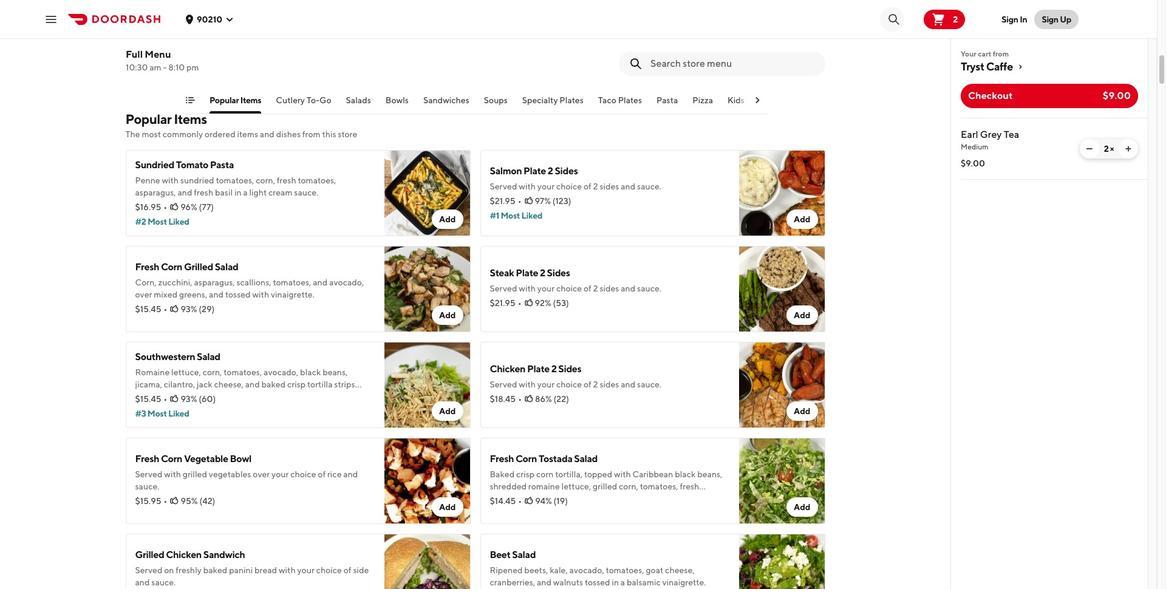 Task type: vqa. For each thing, say whether or not it's contained in the screenshot.


Task type: locate. For each thing, give the bounding box(es) containing it.
1 sides from the top
[[600, 182, 619, 191]]

popular up most
[[125, 111, 172, 127]]

#3
[[135, 409, 146, 419]]

menu inside kids menu button
[[746, 95, 769, 105]]

92%
[[535, 298, 551, 308]]

choice inside salmon plate 2 sides served with your choice of 2 sides and sauce.
[[556, 182, 582, 191]]

cranberries,
[[490, 578, 535, 587]]

$15.45 down mixed
[[135, 304, 161, 314]]

-
[[163, 63, 166, 72]]

grilled up on
[[135, 549, 164, 561]]

0 vertical spatial in
[[234, 188, 241, 197]]

of
[[584, 182, 592, 191], [584, 284, 592, 293], [584, 380, 592, 389], [318, 470, 326, 479], [344, 566, 351, 575]]

popular inside popular items the most commonly ordered items and dishes from this store
[[125, 111, 172, 127]]

baked inside southwestern salad romaine lettuce, corn, tomatoes, avocado, black beans, jicama, cilantro, jack cheese, and baked crisp tortilla strips tossed with creamy tomatillo dressing.
[[262, 380, 286, 389]]

of for steak
[[584, 284, 592, 293]]

1 horizontal spatial $9.00
[[1103, 90, 1131, 101]]

lettuce, up cilantro,
[[171, 368, 201, 377]]

add for fresh corn vegetable bowl
[[439, 502, 456, 512]]

$21.95 • down steak at the left top of page
[[490, 298, 522, 308]]

1 horizontal spatial popular
[[209, 95, 239, 105]]

0 horizontal spatial grilled
[[135, 549, 164, 561]]

0 vertical spatial baked
[[262, 380, 286, 389]]

southwestern salad romaine lettuce, corn, tomatoes, avocado, black beans, jicama, cilantro, jack cheese, and baked crisp tortilla strips tossed with creamy tomatillo dressing.
[[135, 351, 355, 402]]

0 horizontal spatial pasta
[[210, 159, 234, 171]]

with inside chicken plate 2 sides served with your choice of 2 sides and sauce.
[[519, 380, 536, 389]]

sauce. inside fresh corn vegetable bowl served with grilled vegetables over your choice of rice and sauce.
[[135, 482, 159, 491]]

lettuce,
[[171, 368, 201, 377], [562, 482, 591, 491]]

sauce. inside grilled chicken sandwich served on freshly baked panini bread with your choice of side and sauce.
[[151, 578, 176, 587]]

0 horizontal spatial from
[[302, 129, 320, 139]]

tossed inside southwestern salad romaine lettuce, corn, tomatoes, avocado, black beans, jicama, cilantro, jack cheese, and baked crisp tortilla strips tossed with creamy tomatillo dressing.
[[135, 392, 161, 402]]

with down the sundried
[[162, 176, 179, 185]]

1 horizontal spatial sign
[[1042, 14, 1059, 24]]

shredded
[[490, 482, 527, 491]]

open menu image
[[44, 12, 58, 26]]

liked down 97% at the left of page
[[522, 211, 542, 221]]

97%
[[535, 196, 551, 206]]

1 horizontal spatial items
[[240, 95, 261, 105]]

chicken inside chicken plate 2 sides served with your choice of 2 sides and sauce.
[[490, 363, 526, 375]]

cart
[[978, 49, 992, 58]]

1 horizontal spatial baked
[[262, 380, 286, 389]]

sign up link
[[1035, 9, 1079, 29]]

tomatoes,
[[216, 176, 254, 185], [298, 176, 336, 185], [273, 278, 311, 287], [224, 368, 262, 377], [640, 482, 678, 491], [606, 566, 644, 575]]

add
[[439, 214, 456, 224], [794, 214, 811, 224], [439, 310, 456, 320], [794, 310, 811, 320], [439, 406, 456, 416], [794, 406, 811, 416], [439, 502, 456, 512], [794, 502, 811, 512]]

basil
[[215, 188, 233, 197]]

0 vertical spatial tossed
[[225, 290, 251, 299]]

2 vertical spatial plate
[[527, 363, 550, 375]]

1 vertical spatial sides
[[600, 284, 619, 293]]

plate right the salmon
[[524, 165, 546, 177]]

0 vertical spatial vinaigrette.
[[271, 290, 315, 299]]

grilled up dressing
[[593, 482, 617, 491]]

am
[[149, 63, 161, 72]]

1 $15.45 from the top
[[135, 304, 161, 314]]

tossed down the scallions,
[[225, 290, 251, 299]]

chicken plate 2 sides served with your choice of 2 sides and sauce.
[[490, 363, 662, 389]]

0 vertical spatial over
[[135, 290, 152, 299]]

•
[[518, 196, 522, 206], [164, 202, 167, 212], [518, 298, 522, 308], [164, 304, 167, 314], [164, 394, 167, 404], [518, 394, 522, 404], [164, 496, 167, 506], [518, 496, 522, 506]]

with up '86%'
[[519, 380, 536, 389]]

1 horizontal spatial grilled
[[593, 482, 617, 491]]

choice inside steak plate 2 sides served with your choice of 2 sides and sauce.
[[556, 284, 582, 293]]

0 vertical spatial grilled
[[184, 261, 213, 273]]

vinaigrette. down the scallions,
[[271, 290, 315, 299]]

sides up '(123)'
[[555, 165, 578, 177]]

• up the #1 most liked
[[518, 196, 522, 206]]

asparagus,
[[135, 188, 176, 197], [194, 278, 235, 287]]

tomatoes, right the scallions,
[[273, 278, 311, 287]]

2 $15.45 from the top
[[135, 394, 161, 404]]

with right topped
[[614, 470, 631, 479]]

your inside grilled chicken sandwich served on freshly baked panini bread with your choice of side and sauce.
[[297, 566, 315, 575]]

$15.45 • down jicama,
[[135, 394, 167, 404]]

sundried tomato pasta image
[[384, 150, 470, 236]]

vegetable
[[184, 453, 228, 465]]

2 $15.45 • from the top
[[135, 394, 167, 404]]

served for steak
[[490, 284, 517, 293]]

liked down 96%
[[168, 217, 189, 227]]

sandwiches button
[[423, 94, 469, 114]]

crisp left corn in the left of the page
[[516, 470, 535, 479]]

your up 97% at the left of page
[[537, 182, 555, 191]]

1 $21.95 from the top
[[490, 196, 516, 206]]

menu inside full menu 10:30 am - 8:10 pm
[[144, 49, 171, 60]]

0 vertical spatial fresh
[[277, 176, 296, 185]]

bowls button
[[385, 94, 408, 114]]

1 vertical spatial menu
[[746, 95, 769, 105]]

1 vertical spatial $15.45 •
[[135, 394, 167, 404]]

• right $14.45 at the bottom of page
[[518, 496, 522, 506]]

from left this
[[302, 129, 320, 139]]

0 horizontal spatial baked
[[203, 566, 227, 575]]

kids menu button
[[727, 94, 769, 114]]

sundried tomato pasta penne with sundried tomatoes, corn, fresh tomatoes, asparagus, and fresh basil in a light cream sauce.
[[135, 159, 336, 197]]

with inside fresh corn grilled salad corn, zucchini, asparagus, scallions, tomatoes, and avocado, over mixed greens, and tossed with vinaigrette.
[[252, 290, 269, 299]]

of for chicken
[[584, 380, 592, 389]]

1 horizontal spatial crisp
[[516, 470, 535, 479]]

go
[[319, 95, 331, 105]]

add button for fresh corn vegetable bowl
[[432, 498, 463, 517]]

cheese, right jack
[[214, 380, 244, 389]]

sides inside chicken plate 2 sides served with your choice of 2 sides and sauce.
[[558, 363, 582, 375]]

items up 'commonly'
[[174, 111, 207, 127]]

1 vertical spatial a
[[621, 578, 625, 587]]

sauce. inside salmon plate 2 sides served with your choice of 2 sides and sauce.
[[637, 182, 662, 191]]

with up the 95%
[[164, 470, 181, 479]]

chicken up "$18.45 •"
[[490, 363, 526, 375]]

8:10
[[168, 63, 185, 72]]

0 horizontal spatial avocado,
[[264, 368, 298, 377]]

1 horizontal spatial menu
[[591, 564, 617, 575]]

corn inside fresh corn grilled salad corn, zucchini, asparagus, scallions, tomatoes, and avocado, over mixed greens, and tossed with vinaigrette.
[[161, 261, 182, 273]]

plates for taco plates
[[618, 95, 642, 105]]

scallions,
[[237, 278, 271, 287]]

0 horizontal spatial fresh
[[194, 188, 213, 197]]

$15.45 down jicama,
[[135, 394, 161, 404]]

2 $21.95 • from the top
[[490, 298, 522, 308]]

crisp left tortilla at the bottom left of page
[[287, 380, 306, 389]]

corn up zucchini,
[[161, 261, 182, 273]]

3 sides from the top
[[600, 380, 619, 389]]

1 $21.95 • from the top
[[490, 196, 522, 206]]

choice left rice
[[290, 470, 316, 479]]

add button
[[432, 210, 463, 229], [787, 210, 818, 229], [432, 306, 463, 325], [787, 306, 818, 325], [432, 402, 463, 421], [787, 402, 818, 421], [432, 498, 463, 517], [787, 498, 818, 517]]

corn left vegetable
[[161, 453, 182, 465]]

0 vertical spatial sides
[[555, 165, 578, 177]]

avocado, inside beet salad ripened beets, kale, avocado, tomatoes, goat cheese, cranberries, and walnuts tossed in a balsamic vinaigrette.
[[570, 566, 604, 575]]

• down mixed
[[164, 304, 167, 314]]

a left light
[[243, 188, 248, 197]]

popular for popular items
[[209, 95, 239, 105]]

93% (29)
[[181, 304, 215, 314]]

1 vertical spatial pasta
[[210, 159, 234, 171]]

with inside sundried tomato pasta penne with sundried tomatoes, corn, fresh tomatoes, asparagus, and fresh basil in a light cream sauce.
[[162, 176, 179, 185]]

vinaigrette. inside fresh corn grilled salad corn, zucchini, asparagus, scallions, tomatoes, and avocado, over mixed greens, and tossed with vinaigrette.
[[271, 290, 315, 299]]

1 vertical spatial $21.95
[[490, 298, 516, 308]]

plate right steak at the left top of page
[[516, 267, 538, 279]]

1 vertical spatial black
[[675, 470, 696, 479]]

• up #3 most liked at the left of page
[[164, 394, 167, 404]]

choice
[[556, 182, 582, 191], [556, 284, 582, 293], [556, 380, 582, 389], [290, 470, 316, 479], [316, 566, 342, 575]]

0 horizontal spatial crisp
[[287, 380, 306, 389]]

1 vertical spatial crisp
[[516, 470, 535, 479]]

2 sides from the top
[[600, 284, 619, 293]]

liked for lettuce,
[[168, 409, 189, 419]]

plates for specialty plates
[[559, 95, 583, 105]]

1 vertical spatial baked
[[203, 566, 227, 575]]

items up popular items the most commonly ordered items and dishes from this store in the top of the page
[[240, 95, 261, 105]]

0 vertical spatial asparagus,
[[135, 188, 176, 197]]

sides inside chicken plate 2 sides served with your choice of 2 sides and sauce.
[[600, 380, 619, 389]]

most down $16.95 •
[[148, 217, 167, 227]]

plate inside chicken plate 2 sides served with your choice of 2 sides and sauce.
[[527, 363, 550, 375]]

avocado, inside fresh corn grilled salad corn, zucchini, asparagus, scallions, tomatoes, and avocado, over mixed greens, and tossed with vinaigrette.
[[329, 278, 364, 287]]

beans,
[[323, 368, 348, 377], [697, 470, 723, 479]]

2 vertical spatial menu
[[591, 564, 617, 575]]

add button for chicken plate 2 sides
[[787, 402, 818, 421]]

grilled down vegetable
[[183, 470, 207, 479]]

0 horizontal spatial beans,
[[323, 368, 348, 377]]

pasta button
[[656, 94, 678, 114]]

items for popular items
[[240, 95, 261, 105]]

plates right taco
[[618, 95, 642, 105]]

1 horizontal spatial asparagus,
[[194, 278, 235, 287]]

1 plates from the left
[[559, 95, 583, 105]]

from
[[993, 49, 1009, 58], [302, 129, 320, 139]]

0 horizontal spatial sign
[[1002, 14, 1019, 24]]

94%
[[535, 496, 552, 506]]

$9.00
[[1103, 90, 1131, 101], [961, 159, 985, 168]]

your right bread on the bottom left of the page
[[297, 566, 315, 575]]

1 horizontal spatial vinaigrette.
[[662, 578, 706, 587]]

2 $21.95 from the top
[[490, 298, 516, 308]]

lettuce, inside southwestern salad romaine lettuce, corn, tomatoes, avocado, black beans, jicama, cilantro, jack cheese, and baked crisp tortilla strips tossed with creamy tomatillo dressing.
[[171, 368, 201, 377]]

fresh inside fresh corn tostada salad baked crisp corn tortilla, topped with caribbean black beans, shredded romaine lettuce, grilled corn, tomatoes, fresh guacamole, and tomatillo dressing
[[680, 482, 699, 491]]

0 horizontal spatial asparagus,
[[135, 188, 176, 197]]

beans, up strips
[[323, 368, 348, 377]]

plate inside steak plate 2 sides served with your choice of 2 sides and sauce.
[[516, 267, 538, 279]]

2 vertical spatial fresh
[[680, 482, 699, 491]]

liked down creamy
[[168, 409, 189, 419]]

#1
[[490, 211, 499, 221]]

fresh inside fresh corn tostada salad baked crisp corn tortilla, topped with caribbean black beans, shredded romaine lettuce, grilled corn, tomatoes, fresh guacamole, and tomatillo dressing
[[490, 453, 514, 465]]

2 plates from the left
[[618, 95, 642, 105]]

sides for steak plate 2 sides
[[600, 284, 619, 293]]

1 $15.45 • from the top
[[135, 304, 167, 314]]

(22)
[[554, 394, 569, 404]]

pasta up basil
[[210, 159, 234, 171]]

1 vertical spatial grilled
[[593, 482, 617, 491]]

2 vertical spatial sides
[[600, 380, 619, 389]]

tomatoes, inside southwestern salad romaine lettuce, corn, tomatoes, avocado, black beans, jicama, cilantro, jack cheese, and baked crisp tortilla strips tossed with creamy tomatillo dressing.
[[224, 368, 262, 377]]

1 horizontal spatial a
[[621, 578, 625, 587]]

tryst caffe
[[961, 60, 1013, 73]]

1 vertical spatial vinaigrette.
[[662, 578, 706, 587]]

tossed down 'view menu'
[[585, 578, 610, 587]]

grilled inside fresh corn tostada salad baked crisp corn tortilla, topped with caribbean black beans, shredded romaine lettuce, grilled corn, tomatoes, fresh guacamole, and tomatillo dressing
[[593, 482, 617, 491]]

served up "$15.95"
[[135, 470, 162, 479]]

choice inside fresh corn vegetable bowl served with grilled vegetables over your choice of rice and sauce.
[[290, 470, 316, 479]]

of inside salmon plate 2 sides served with your choice of 2 sides and sauce.
[[584, 182, 592, 191]]

popular
[[209, 95, 239, 105], [125, 111, 172, 127]]

sign inside 'link'
[[1002, 14, 1019, 24]]

salad up jack
[[197, 351, 220, 363]]

corn, up light
[[256, 176, 275, 185]]

menu for full
[[144, 49, 171, 60]]

served up $18.45 at the left of page
[[490, 380, 517, 389]]

1 vertical spatial tossed
[[135, 392, 161, 402]]

served inside steak plate 2 sides served with your choice of 2 sides and sauce.
[[490, 284, 517, 293]]

0 vertical spatial from
[[993, 49, 1009, 58]]

cutlery to-go button
[[276, 94, 331, 114]]

served left on
[[135, 566, 162, 575]]

rice
[[327, 470, 342, 479]]

90210
[[197, 14, 222, 24]]

cheese, right goat
[[665, 566, 695, 575]]

most for sides
[[501, 211, 520, 221]]

your up '86%'
[[537, 380, 555, 389]]

1 sign from the left
[[1002, 14, 1019, 24]]

with inside fresh corn tostada salad baked crisp corn tortilla, topped with caribbean black beans, shredded romaine lettuce, grilled corn, tomatoes, fresh guacamole, and tomatillo dressing
[[614, 470, 631, 479]]

1 vertical spatial items
[[174, 111, 207, 127]]

jack
[[197, 380, 212, 389]]

your for salmon
[[537, 182, 555, 191]]

of for salmon
[[584, 182, 592, 191]]

93% down cilantro,
[[181, 394, 197, 404]]

plate inside salmon plate 2 sides served with your choice of 2 sides and sauce.
[[524, 165, 546, 177]]

served inside chicken plate 2 sides served with your choice of 2 sides and sauce.
[[490, 380, 517, 389]]

0 horizontal spatial $9.00
[[961, 159, 985, 168]]

1 vertical spatial $21.95 •
[[490, 298, 522, 308]]

tomatoes, inside fresh corn tostada salad baked crisp corn tortilla, topped with caribbean black beans, shredded romaine lettuce, grilled corn, tomatoes, fresh guacamole, and tomatillo dressing
[[640, 482, 678, 491]]

your up 92% at the bottom left of the page
[[537, 284, 555, 293]]

steak plate 2 sides image
[[739, 246, 825, 332]]

creamy
[[181, 392, 209, 402]]

tomatillo down tortilla,
[[552, 494, 587, 504]]

1 horizontal spatial from
[[993, 49, 1009, 58]]

tomatillo down jack
[[211, 392, 245, 402]]

1 horizontal spatial over
[[253, 470, 270, 479]]

sides up '(53)'
[[547, 267, 570, 279]]

0 vertical spatial cheese,
[[214, 380, 244, 389]]

sandwiches
[[423, 95, 469, 105]]

corn inside fresh corn tostada salad baked crisp corn tortilla, topped with caribbean black beans, shredded romaine lettuce, grilled corn, tomatoes, fresh guacamole, and tomatillo dressing
[[516, 453, 537, 465]]

walnuts
[[553, 578, 583, 587]]

sign left up
[[1042, 14, 1059, 24]]

sauce. inside chicken plate 2 sides served with your choice of 2 sides and sauce.
[[637, 380, 662, 389]]

2 vertical spatial sides
[[558, 363, 582, 375]]

$21.95
[[490, 196, 516, 206], [490, 298, 516, 308]]

• for fresh corn grilled salad
[[164, 304, 167, 314]]

baked up dressing. on the bottom left of the page
[[262, 380, 286, 389]]

a left balsamic
[[621, 578, 625, 587]]

liked
[[522, 211, 542, 221], [168, 217, 189, 227], [168, 409, 189, 419]]

chicken inside grilled chicken sandwich served on freshly baked panini bread with your choice of side and sauce.
[[166, 549, 202, 561]]

0 horizontal spatial menu
[[144, 49, 171, 60]]

1 horizontal spatial avocado,
[[329, 278, 364, 287]]

#2
[[135, 217, 146, 227]]

2 sign from the left
[[1042, 14, 1059, 24]]

0 horizontal spatial chicken
[[166, 549, 202, 561]]

#3 most liked
[[135, 409, 189, 419]]

items inside popular items the most commonly ordered items and dishes from this store
[[174, 111, 207, 127]]

0 vertical spatial grilled
[[183, 470, 207, 479]]

1 horizontal spatial pasta
[[656, 95, 678, 105]]

salads button
[[346, 94, 371, 114]]

0 vertical spatial chicken
[[490, 363, 526, 375]]

dishes
[[276, 129, 301, 139]]

0 vertical spatial lettuce,
[[171, 368, 201, 377]]

tomatillo inside southwestern salad romaine lettuce, corn, tomatoes, avocado, black beans, jicama, cilantro, jack cheese, and baked crisp tortilla strips tossed with creamy tomatillo dressing.
[[211, 392, 245, 402]]

lettuce, inside fresh corn tostada salad baked crisp corn tortilla, topped with caribbean black beans, shredded romaine lettuce, grilled corn, tomatoes, fresh guacamole, and tomatillo dressing
[[562, 482, 591, 491]]

sign in
[[1002, 14, 1027, 24]]

most right #1
[[501, 211, 520, 221]]

sign up
[[1042, 14, 1072, 24]]

chicken up freshly
[[166, 549, 202, 561]]

93% for fresh corn grilled salad
[[181, 304, 197, 314]]

sign
[[1002, 14, 1019, 24], [1042, 14, 1059, 24]]

with right bread on the bottom left of the page
[[279, 566, 296, 575]]

beans, inside southwestern salad romaine lettuce, corn, tomatoes, avocado, black beans, jicama, cilantro, jack cheese, and baked crisp tortilla strips tossed with creamy tomatillo dressing.
[[323, 368, 348, 377]]

2 vertical spatial avocado,
[[570, 566, 604, 575]]

sign left in
[[1002, 14, 1019, 24]]

tossed inside beet salad ripened beets, kale, avocado, tomatoes, goat cheese, cranberries, and walnuts tossed in a balsamic vinaigrette.
[[585, 578, 610, 587]]

kids
[[727, 95, 744, 105]]

fresh corn vegetable bowl image
[[384, 438, 470, 524]]

beans, right caribbean
[[697, 470, 723, 479]]

over down 'corn,' at the left of the page
[[135, 290, 152, 299]]

0 vertical spatial items
[[240, 95, 261, 105]]

1 horizontal spatial lettuce,
[[562, 482, 591, 491]]

fresh corn tostada salad image
[[739, 438, 825, 524]]

$15.45 for fresh corn grilled salad
[[135, 304, 161, 314]]

0 horizontal spatial grilled
[[183, 470, 207, 479]]

sauce. inside sundried tomato pasta penne with sundried tomatoes, corn, fresh tomatoes, asparagus, and fresh basil in a light cream sauce.
[[294, 188, 318, 197]]

with inside southwestern salad romaine lettuce, corn, tomatoes, avocado, black beans, jicama, cilantro, jack cheese, and baked crisp tortilla strips tossed with creamy tomatillo dressing.
[[162, 392, 179, 402]]

0 horizontal spatial vinaigrette.
[[271, 290, 315, 299]]

taco
[[598, 95, 616, 105]]

$9.00 down medium
[[961, 159, 985, 168]]

$21.95 •
[[490, 196, 522, 206], [490, 298, 522, 308]]

choice up the (22)
[[556, 380, 582, 389]]

served for chicken
[[490, 380, 517, 389]]

$21.95 up #1
[[490, 196, 516, 206]]

0 vertical spatial tomatillo
[[211, 392, 245, 402]]

salad inside fresh corn tostada salad baked crisp corn tortilla, topped with caribbean black beans, shredded romaine lettuce, grilled corn, tomatoes, fresh guacamole, and tomatillo dressing
[[574, 453, 598, 465]]

with up 92% at the bottom left of the page
[[519, 284, 536, 293]]

tostada
[[539, 453, 573, 465]]

• left 92% at the bottom left of the page
[[518, 298, 522, 308]]

fresh up "$15.95"
[[135, 453, 159, 465]]

choice for steak
[[556, 284, 582, 293]]

0 horizontal spatial a
[[243, 188, 248, 197]]

baked
[[262, 380, 286, 389], [203, 566, 227, 575]]

1 horizontal spatial black
[[675, 470, 696, 479]]

1 vertical spatial over
[[253, 470, 270, 479]]

with down the scallions,
[[252, 290, 269, 299]]

scroll menu navigation right image
[[752, 95, 762, 105]]

most
[[501, 211, 520, 221], [148, 217, 167, 227], [148, 409, 167, 419]]

corn, up dressing
[[619, 482, 638, 491]]

baked down sandwich
[[203, 566, 227, 575]]

1 horizontal spatial beans,
[[697, 470, 723, 479]]

black up tortilla at the bottom left of page
[[300, 368, 321, 377]]

0 vertical spatial corn,
[[256, 176, 275, 185]]

add button for fresh corn tostada salad
[[787, 498, 818, 517]]

corn up corn in the left of the page
[[516, 453, 537, 465]]

plates
[[559, 95, 583, 105], [618, 95, 642, 105]]

fresh inside fresh corn vegetable bowl served with grilled vegetables over your choice of rice and sauce.
[[135, 453, 159, 465]]

1 93% from the top
[[181, 304, 197, 314]]

your inside chicken plate 2 sides served with your choice of 2 sides and sauce.
[[537, 380, 555, 389]]

grilled up zucchini,
[[184, 261, 213, 273]]

grilled chicken sandwich served on freshly baked panini bread with your choice of side and sauce.
[[135, 549, 369, 587]]

add for fresh corn grilled salad
[[439, 310, 456, 320]]

0 vertical spatial black
[[300, 368, 321, 377]]

tryst
[[961, 60, 984, 73]]

sandwich
[[203, 549, 245, 561]]

corn, inside southwestern salad romaine lettuce, corn, tomatoes, avocado, black beans, jicama, cilantro, jack cheese, and baked crisp tortilla strips tossed with creamy tomatillo dressing.
[[203, 368, 222, 377]]

1 vertical spatial tomatillo
[[552, 494, 587, 504]]

served down steak at the left top of page
[[490, 284, 517, 293]]

tossed down jicama,
[[135, 392, 161, 402]]

2 horizontal spatial tossed
[[585, 578, 610, 587]]

salmon plate 2 sides image
[[739, 150, 825, 236]]

2 horizontal spatial corn,
[[619, 482, 638, 491]]

choice up '(123)'
[[556, 182, 582, 191]]

in inside sundried tomato pasta penne with sundried tomatoes, corn, fresh tomatoes, asparagus, and fresh basil in a light cream sauce.
[[234, 188, 241, 197]]

your inside salmon plate 2 sides served with your choice of 2 sides and sauce.
[[537, 182, 555, 191]]

show menu categories image
[[185, 95, 195, 105]]

bread
[[255, 566, 277, 575]]

and inside salmon plate 2 sides served with your choice of 2 sides and sauce.
[[621, 182, 636, 191]]

with inside steak plate 2 sides served with your choice of 2 sides and sauce.
[[519, 284, 536, 293]]

romaine
[[528, 482, 560, 491]]

salads
[[346, 95, 371, 105]]

1 vertical spatial beans,
[[697, 470, 723, 479]]

of inside steak plate 2 sides served with your choice of 2 sides and sauce.
[[584, 284, 592, 293]]

1 vertical spatial corn,
[[203, 368, 222, 377]]

black inside southwestern salad romaine lettuce, corn, tomatoes, avocado, black beans, jicama, cilantro, jack cheese, and baked crisp tortilla strips tossed with creamy tomatillo dressing.
[[300, 368, 321, 377]]

93% for southwestern salad
[[181, 394, 197, 404]]

choice inside chicken plate 2 sides served with your choice of 2 sides and sauce.
[[556, 380, 582, 389]]

zucchini,
[[158, 278, 192, 287]]

0 horizontal spatial corn,
[[203, 368, 222, 377]]

2 horizontal spatial menu
[[746, 95, 769, 105]]

of inside chicken plate 2 sides served with your choice of 2 sides and sauce.
[[584, 380, 592, 389]]

over right 'vegetables'
[[253, 470, 270, 479]]

0 vertical spatial $15.45
[[135, 304, 161, 314]]

checkout
[[968, 90, 1013, 101]]

0 vertical spatial $21.95 •
[[490, 196, 522, 206]]

choice left side
[[316, 566, 342, 575]]

1 horizontal spatial tomatillo
[[552, 494, 587, 504]]

vinaigrette. down goat
[[662, 578, 706, 587]]

1 vertical spatial cheese,
[[665, 566, 695, 575]]

and inside popular items the most commonly ordered items and dishes from this store
[[260, 129, 274, 139]]

black right caribbean
[[675, 470, 696, 479]]

0 horizontal spatial cheese,
[[214, 380, 244, 389]]

tea
[[1004, 129, 1019, 140]]

pasta left "pizza"
[[656, 95, 678, 105]]

0 vertical spatial plate
[[524, 165, 546, 177]]

1 vertical spatial 93%
[[181, 394, 197, 404]]

crisp inside fresh corn tostada salad baked crisp corn tortilla, topped with caribbean black beans, shredded romaine lettuce, grilled corn, tomatoes, fresh guacamole, and tomatillo dressing
[[516, 470, 535, 479]]

popular up popular items the most commonly ordered items and dishes from this store in the top of the page
[[209, 95, 239, 105]]

tomatoes, up balsamic
[[606, 566, 644, 575]]

2 horizontal spatial fresh
[[680, 482, 699, 491]]

served for salmon
[[490, 182, 517, 191]]

tomatoes, up dressing. on the bottom left of the page
[[224, 368, 262, 377]]

1 vertical spatial from
[[302, 129, 320, 139]]

$21.95 for steak plate 2 sides
[[490, 298, 516, 308]]

crisp
[[287, 380, 306, 389], [516, 470, 535, 479]]

menu for kids
[[746, 95, 769, 105]]

fresh corn grilled salad corn, zucchini, asparagus, scallions, tomatoes, and avocado, over mixed greens, and tossed with vinaigrette.
[[135, 261, 364, 299]]

kale,
[[550, 566, 568, 575]]

salad inside beet salad ripened beets, kale, avocado, tomatoes, goat cheese, cranberries, and walnuts tossed in a balsamic vinaigrette.
[[512, 549, 536, 561]]

lettuce, down tortilla,
[[562, 482, 591, 491]]

#2 most liked
[[135, 217, 189, 227]]

served for fresh
[[135, 470, 162, 479]]

corn inside fresh corn vegetable bowl served with grilled vegetables over your choice of rice and sauce.
[[161, 453, 182, 465]]

asparagus, up greens,
[[194, 278, 235, 287]]

taco plates
[[598, 95, 642, 105]]

pizza button
[[692, 94, 713, 114]]

sauce. inside steak plate 2 sides served with your choice of 2 sides and sauce.
[[637, 284, 662, 293]]

ordered
[[205, 129, 236, 139]]

$15.45 for southwestern salad
[[135, 394, 161, 404]]

1 vertical spatial lettuce,
[[562, 482, 591, 491]]

1 vertical spatial $15.45
[[135, 394, 161, 404]]

1 vertical spatial asparagus,
[[194, 278, 235, 287]]

2 93% from the top
[[181, 394, 197, 404]]

menu right kids
[[746, 95, 769, 105]]

1 horizontal spatial tossed
[[225, 290, 251, 299]]

most for penne
[[148, 217, 167, 227]]

menu right view
[[591, 564, 617, 575]]

• for fresh corn vegetable bowl
[[164, 496, 167, 506]]

and inside fresh corn tostada salad baked crisp corn tortilla, topped with caribbean black beans, shredded romaine lettuce, grilled corn, tomatoes, fresh guacamole, and tomatillo dressing
[[536, 494, 551, 504]]

with down cilantro,
[[162, 392, 179, 402]]

your inside steak plate 2 sides served with your choice of 2 sides and sauce.
[[537, 284, 555, 293]]

crisp inside southwestern salad romaine lettuce, corn, tomatoes, avocado, black beans, jicama, cilantro, jack cheese, and baked crisp tortilla strips tossed with creamy tomatillo dressing.
[[287, 380, 306, 389]]

tomatoes, inside fresh corn grilled salad corn, zucchini, asparagus, scallions, tomatoes, and avocado, over mixed greens, and tossed with vinaigrette.
[[273, 278, 311, 287]]

• right "$15.95"
[[164, 496, 167, 506]]

1 vertical spatial chicken
[[166, 549, 202, 561]]

served down the salmon
[[490, 182, 517, 191]]

specialty
[[522, 95, 558, 105]]

• for fresh corn tostada salad
[[518, 496, 522, 506]]

• up #2 most liked
[[164, 202, 167, 212]]

0 horizontal spatial tomatillo
[[211, 392, 245, 402]]

1 horizontal spatial chicken
[[490, 363, 526, 375]]

in down 'view menu'
[[612, 578, 619, 587]]

tossed inside fresh corn grilled salad corn, zucchini, asparagus, scallions, tomatoes, and avocado, over mixed greens, and tossed with vinaigrette.
[[225, 290, 251, 299]]

beets,
[[524, 566, 548, 575]]

1 vertical spatial fresh
[[194, 188, 213, 197]]

fresh up 'corn,' at the left of the page
[[135, 261, 159, 273]]

greens,
[[179, 290, 207, 299]]

1 horizontal spatial corn,
[[256, 176, 275, 185]]

grilled chicken sandwich image
[[384, 534, 470, 589]]

tossed
[[225, 290, 251, 299], [135, 392, 161, 402], [585, 578, 610, 587]]

86% (22)
[[535, 394, 569, 404]]

with inside fresh corn vegetable bowl served with grilled vegetables over your choice of rice and sauce.
[[164, 470, 181, 479]]



Task type: describe. For each thing, give the bounding box(es) containing it.
and inside steak plate 2 sides served with your choice of 2 sides and sauce.
[[621, 284, 636, 293]]

sides inside salmon plate 2 sides served with your choice of 2 sides and sauce.
[[600, 182, 619, 191]]

fresh for fresh corn vegetable bowl
[[135, 453, 159, 465]]

choice inside grilled chicken sandwich served on freshly baked panini bread with your choice of side and sauce.
[[316, 566, 342, 575]]

taco plates button
[[598, 94, 642, 114]]

guacamole,
[[490, 494, 534, 504]]

balsamic
[[627, 578, 661, 587]]

in
[[1020, 14, 1027, 24]]

corn for vegetable
[[161, 453, 182, 465]]

×
[[1110, 144, 1114, 154]]

your cart from
[[961, 49, 1009, 58]]

light
[[249, 188, 267, 197]]

sides for chicken plate 2 sides
[[600, 380, 619, 389]]

bowl
[[230, 453, 252, 465]]

up
[[1060, 14, 1072, 24]]

salmon
[[490, 165, 522, 177]]

sundried
[[135, 159, 174, 171]]

most for lettuce,
[[148, 409, 167, 419]]

(60)
[[199, 394, 216, 404]]

and inside grilled chicken sandwich served on freshly baked panini bread with your choice of side and sauce.
[[135, 578, 150, 587]]

medium
[[961, 142, 989, 151]]

sign for sign in
[[1002, 14, 1019, 24]]

topped
[[584, 470, 612, 479]]

• for salmon plate 2 sides
[[518, 196, 522, 206]]

romaine
[[135, 368, 170, 377]]

96%
[[181, 202, 197, 212]]

corn, inside fresh corn tostada salad baked crisp corn tortilla, topped with caribbean black beans, shredded romaine lettuce, grilled corn, tomatoes, fresh guacamole, and tomatillo dressing
[[619, 482, 638, 491]]

86%
[[535, 394, 552, 404]]

served inside grilled chicken sandwich served on freshly baked panini bread with your choice of side and sauce.
[[135, 566, 162, 575]]

remove one from cart image
[[1085, 144, 1095, 154]]

kids menu
[[727, 95, 769, 105]]

tomatoes, up basil
[[216, 176, 254, 185]]

cilantro,
[[164, 380, 195, 389]]

add button for fresh corn grilled salad
[[432, 306, 463, 325]]

avocado, inside southwestern salad romaine lettuce, corn, tomatoes, avocado, black beans, jicama, cilantro, jack cheese, and baked crisp tortilla strips tossed with creamy tomatillo dressing.
[[264, 368, 298, 377]]

$21.95 • for steak plate 2 sides
[[490, 298, 522, 308]]

caffe
[[986, 60, 1013, 73]]

cheese, inside beet salad ripened beets, kale, avocado, tomatoes, goat cheese, cranberries, and walnuts tossed in a balsamic vinaigrette.
[[665, 566, 695, 575]]

(77)
[[199, 202, 214, 212]]

a inside beet salad ripened beets, kale, avocado, tomatoes, goat cheese, cranberries, and walnuts tossed in a balsamic vinaigrette.
[[621, 578, 625, 587]]

view
[[566, 564, 589, 575]]

popular for popular items the most commonly ordered items and dishes from this store
[[125, 111, 172, 127]]

menu for view
[[591, 564, 617, 575]]

add for sundried tomato pasta
[[439, 214, 456, 224]]

grilled inside fresh corn grilled salad corn, zucchini, asparagus, scallions, tomatoes, and avocado, over mixed greens, and tossed with vinaigrette.
[[184, 261, 213, 273]]

$15.95 •
[[135, 496, 167, 506]]

vinaigrette. inside beet salad ripened beets, kale, avocado, tomatoes, goat cheese, cranberries, and walnuts tossed in a balsamic vinaigrette.
[[662, 578, 706, 587]]

$21.95 • for salmon plate 2 sides
[[490, 196, 522, 206]]

2 ×
[[1104, 144, 1114, 154]]

pm
[[186, 63, 199, 72]]

and inside fresh corn vegetable bowl served with grilled vegetables over your choice of rice and sauce.
[[343, 470, 358, 479]]

popular items the most commonly ordered items and dishes from this store
[[125, 111, 357, 139]]

the
[[125, 129, 140, 139]]

strips
[[334, 380, 355, 389]]

1 horizontal spatial fresh
[[277, 176, 296, 185]]

93% (60)
[[181, 394, 216, 404]]

your for steak
[[537, 284, 555, 293]]

dressing.
[[247, 392, 281, 402]]

tomatoes, down this
[[298, 176, 336, 185]]

$15.45 • for fresh corn grilled salad
[[135, 304, 167, 314]]

beet salad image
[[739, 534, 825, 589]]

view menu
[[566, 564, 617, 575]]

from inside popular items the most commonly ordered items and dishes from this store
[[302, 129, 320, 139]]

• for sundried tomato pasta
[[164, 202, 167, 212]]

sides for salmon
[[555, 165, 578, 177]]

corn
[[536, 470, 554, 479]]

plate for steak
[[516, 267, 538, 279]]

grilled inside grilled chicken sandwich served on freshly baked panini bread with your choice of side and sauce.
[[135, 549, 164, 561]]

over inside fresh corn grilled salad corn, zucchini, asparagus, scallions, tomatoes, and avocado, over mixed greens, and tossed with vinaigrette.
[[135, 290, 152, 299]]

add button for steak plate 2 sides
[[787, 306, 818, 325]]

fresh corn grilled salad image
[[384, 246, 470, 332]]

corn for tostada
[[516, 453, 537, 465]]

sign for sign up
[[1042, 14, 1059, 24]]

tryst caffe link
[[961, 60, 1138, 74]]

corn, inside sundried tomato pasta penne with sundried tomatoes, corn, fresh tomatoes, asparagus, and fresh basil in a light cream sauce.
[[256, 176, 275, 185]]

fresh for fresh corn tostada salad
[[490, 453, 514, 465]]

cream
[[269, 188, 292, 197]]

grey
[[980, 129, 1002, 140]]

• for southwestern salad
[[164, 394, 167, 404]]

fresh for fresh corn grilled salad
[[135, 261, 159, 273]]

tomatillo inside fresh corn tostada salad baked crisp corn tortilla, topped with caribbean black beans, shredded romaine lettuce, grilled corn, tomatoes, fresh guacamole, and tomatillo dressing
[[552, 494, 587, 504]]

fresh corn vegetable bowl served with grilled vegetables over your choice of rice and sauce.
[[135, 453, 358, 491]]

with inside grilled chicken sandwich served on freshly baked panini bread with your choice of side and sauce.
[[279, 566, 296, 575]]

#1 most liked
[[490, 211, 542, 221]]

and inside sundried tomato pasta penne with sundried tomatoes, corn, fresh tomatoes, asparagus, and fresh basil in a light cream sauce.
[[178, 188, 192, 197]]

salad inside fresh corn grilled salad corn, zucchini, asparagus, scallions, tomatoes, and avocado, over mixed greens, and tossed with vinaigrette.
[[215, 261, 238, 273]]

to-
[[306, 95, 319, 105]]

in inside beet salad ripened beets, kale, avocado, tomatoes, goat cheese, cranberries, and walnuts tossed in a balsamic vinaigrette.
[[612, 578, 619, 587]]

southwestern salad image
[[384, 342, 470, 428]]

corn for grilled
[[161, 261, 182, 273]]

90210 button
[[185, 14, 235, 24]]

2 inside "2" button
[[953, 14, 958, 24]]

• for steak plate 2 sides
[[518, 298, 522, 308]]

add button for sundried tomato pasta
[[432, 210, 463, 229]]

items
[[237, 129, 258, 139]]

• for chicken plate 2 sides
[[518, 394, 522, 404]]

liked for penne
[[168, 217, 189, 227]]

sundried
[[180, 176, 214, 185]]

liked for sides
[[522, 211, 542, 221]]

caribbean
[[633, 470, 673, 479]]

$14.45 •
[[490, 496, 522, 506]]

grilled inside fresh corn vegetable bowl served with grilled vegetables over your choice of rice and sauce.
[[183, 470, 207, 479]]

add for salmon plate 2 sides
[[794, 214, 811, 224]]

jicama,
[[135, 380, 162, 389]]

add for fresh corn tostada salad
[[794, 502, 811, 512]]

specialty plates button
[[522, 94, 583, 114]]

$18.45 •
[[490, 394, 522, 404]]

of inside grilled chicken sandwich served on freshly baked panini bread with your choice of side and sauce.
[[344, 566, 351, 575]]

sides for steak
[[547, 267, 570, 279]]

of inside fresh corn vegetable bowl served with grilled vegetables over your choice of rice and sauce.
[[318, 470, 326, 479]]

over inside fresh corn vegetable bowl served with grilled vegetables over your choice of rice and sauce.
[[253, 470, 270, 479]]

baked
[[490, 470, 515, 479]]

add for southwestern salad
[[439, 406, 456, 416]]

$15.45 • for southwestern salad
[[135, 394, 167, 404]]

choice for salmon
[[556, 182, 582, 191]]

add button for southwestern salad
[[432, 402, 463, 421]]

and inside chicken plate 2 sides served with your choice of 2 sides and sauce.
[[621, 380, 636, 389]]

goat
[[646, 566, 664, 575]]

baked inside grilled chicken sandwich served on freshly baked panini bread with your choice of side and sauce.
[[203, 566, 227, 575]]

asparagus, inside fresh corn grilled salad corn, zucchini, asparagus, scallions, tomatoes, and avocado, over mixed greens, and tossed with vinaigrette.
[[194, 278, 235, 287]]

94% (19)
[[535, 496, 568, 506]]

your
[[961, 49, 977, 58]]

popular items
[[209, 95, 261, 105]]

2 button
[[924, 9, 965, 29]]

beet
[[490, 549, 511, 561]]

most
[[142, 129, 161, 139]]

choice for chicken
[[556, 380, 582, 389]]

sides for chicken
[[558, 363, 582, 375]]

a inside sundried tomato pasta penne with sundried tomatoes, corn, fresh tomatoes, asparagus, and fresh basil in a light cream sauce.
[[243, 188, 248, 197]]

add button for salmon plate 2 sides
[[787, 210, 818, 229]]

store
[[338, 129, 357, 139]]

items for popular items the most commonly ordered items and dishes from this store
[[174, 111, 207, 127]]

beans, inside fresh corn tostada salad baked crisp corn tortilla, topped with caribbean black beans, shredded romaine lettuce, grilled corn, tomatoes, fresh guacamole, and tomatillo dressing
[[697, 470, 723, 479]]

(29)
[[199, 304, 215, 314]]

$15.95
[[135, 496, 161, 506]]

your for chicken
[[537, 380, 555, 389]]

cutlery to-go
[[276, 95, 331, 105]]

pasta inside sundried tomato pasta penne with sundried tomatoes, corn, fresh tomatoes, asparagus, and fresh basil in a light cream sauce.
[[210, 159, 234, 171]]

your inside fresh corn vegetable bowl served with grilled vegetables over your choice of rice and sauce.
[[272, 470, 289, 479]]

steak
[[490, 267, 514, 279]]

add for chicken plate 2 sides
[[794, 406, 811, 416]]

pizza
[[692, 95, 713, 105]]

and inside beet salad ripened beets, kale, avocado, tomatoes, goat cheese, cranberries, and walnuts tossed in a balsamic vinaigrette.
[[537, 578, 552, 587]]

cheese, inside southwestern salad romaine lettuce, corn, tomatoes, avocado, black beans, jicama, cilantro, jack cheese, and baked crisp tortilla strips tossed with creamy tomatillo dressing.
[[214, 380, 244, 389]]

$21.95 for salmon plate 2 sides
[[490, 196, 516, 206]]

black inside fresh corn tostada salad baked crisp corn tortilla, topped with caribbean black beans, shredded romaine lettuce, grilled corn, tomatoes, fresh guacamole, and tomatillo dressing
[[675, 470, 696, 479]]

plate for salmon
[[524, 165, 546, 177]]

mixed
[[154, 290, 178, 299]]

ripened
[[490, 566, 523, 575]]

steak plate 2 sides served with your choice of 2 sides and sauce.
[[490, 267, 662, 293]]

tomatoes, inside beet salad ripened beets, kale, avocado, tomatoes, goat cheese, cranberries, and walnuts tossed in a balsamic vinaigrette.
[[606, 566, 644, 575]]

dressing
[[589, 494, 621, 504]]

add one to cart image
[[1124, 144, 1134, 154]]

beet salad ripened beets, kale, avocado, tomatoes, goat cheese, cranberries, and walnuts tossed in a balsamic vinaigrette.
[[490, 549, 706, 587]]

92% (53)
[[535, 298, 569, 308]]

plate for chicken
[[527, 363, 550, 375]]

chicken plate 2 sides image
[[739, 342, 825, 428]]

tortilla,
[[555, 470, 583, 479]]

asparagus, inside sundried tomato pasta penne with sundried tomatoes, corn, fresh tomatoes, asparagus, and fresh basil in a light cream sauce.
[[135, 188, 176, 197]]

view menu button
[[542, 558, 624, 582]]

side
[[353, 566, 369, 575]]

corn,
[[135, 278, 157, 287]]

$18.45
[[490, 394, 516, 404]]

commonly
[[163, 129, 203, 139]]

97% (123)
[[535, 196, 571, 206]]

1 vertical spatial $9.00
[[961, 159, 985, 168]]

and inside southwestern salad romaine lettuce, corn, tomatoes, avocado, black beans, jicama, cilantro, jack cheese, and baked crisp tortilla strips tossed with creamy tomatillo dressing.
[[245, 380, 260, 389]]

95%
[[181, 496, 198, 506]]

with inside salmon plate 2 sides served with your choice of 2 sides and sauce.
[[519, 182, 536, 191]]

full menu 10:30 am - 8:10 pm
[[125, 49, 199, 72]]

add for steak plate 2 sides
[[794, 310, 811, 320]]

Item Search search field
[[650, 57, 816, 70]]

0 vertical spatial pasta
[[656, 95, 678, 105]]

earl
[[961, 129, 978, 140]]

salad inside southwestern salad romaine lettuce, corn, tomatoes, avocado, black beans, jicama, cilantro, jack cheese, and baked crisp tortilla strips tossed with creamy tomatillo dressing.
[[197, 351, 220, 363]]



